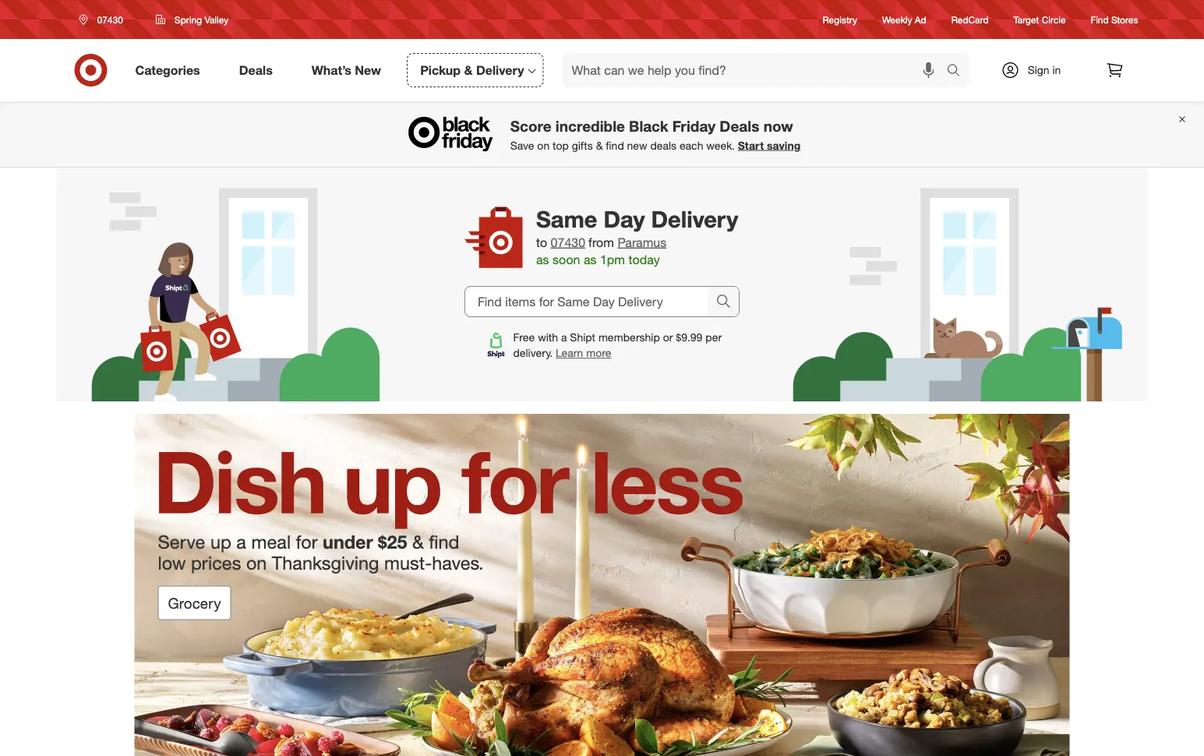 Task type: vqa. For each thing, say whether or not it's contained in the screenshot.
treats
no



Task type: describe. For each thing, give the bounding box(es) containing it.
free with a shipt membership or $9.99 per delivery.
[[513, 330, 722, 360]]

week.
[[706, 138, 735, 152]]

what's new link
[[298, 53, 401, 87]]

same
[[536, 205, 597, 233]]

learn more button
[[556, 345, 611, 361]]

up
[[210, 531, 231, 553]]

deals
[[650, 138, 677, 152]]

find stores
[[1091, 14, 1138, 25]]

learn more
[[556, 346, 611, 360]]

& find low prices on thanksgiving must-haves.
[[158, 531, 484, 574]]

serve
[[158, 531, 205, 553]]

search button
[[940, 53, 977, 90]]

serve up a meal for under $25
[[158, 531, 407, 553]]

pickup & delivery link
[[407, 53, 544, 87]]

thanksgiving
[[272, 552, 379, 574]]

what's
[[312, 62, 351, 78]]

delivery.
[[513, 346, 553, 360]]

dish up for less image
[[134, 414, 1070, 756]]

07430 inside dropdown button
[[97, 14, 123, 25]]

target circle
[[1014, 14, 1066, 25]]

0 vertical spatial &
[[464, 62, 473, 78]]

same day delivery to 07430 from paramus as soon as 1pm today
[[536, 205, 738, 267]]

1 as from the left
[[536, 252, 549, 267]]

grocery button
[[158, 586, 231, 620]]

sign
[[1028, 63, 1050, 77]]

grocery
[[168, 594, 221, 612]]

find
[[1091, 14, 1109, 25]]

redcard
[[951, 14, 989, 25]]

deals link
[[226, 53, 292, 87]]

new
[[627, 138, 647, 152]]

top
[[553, 138, 569, 152]]

sign in link
[[988, 53, 1085, 87]]

learn
[[556, 346, 583, 360]]

circle
[[1042, 14, 1066, 25]]

paramus button
[[618, 233, 667, 251]]

What can we help you find? suggestions appear below search field
[[562, 53, 950, 87]]

score
[[510, 117, 551, 135]]

a for meal
[[236, 531, 246, 553]]

more
[[586, 346, 611, 360]]

1pm
[[600, 252, 625, 267]]

incredible
[[556, 117, 625, 135]]

weekly ad link
[[882, 13, 926, 26]]

shipt
[[570, 330, 595, 344]]

find inside & find low prices on thanksgiving must-haves.
[[429, 531, 459, 553]]

delivery for day
[[651, 205, 738, 233]]

meal
[[251, 531, 291, 553]]

low
[[158, 552, 186, 574]]

prices
[[191, 552, 241, 574]]

pickup & delivery
[[420, 62, 524, 78]]

& inside & find low prices on thanksgiving must-haves.
[[412, 531, 424, 553]]

in
[[1053, 63, 1061, 77]]

with
[[538, 330, 558, 344]]

target
[[1014, 14, 1039, 25]]

sign in
[[1028, 63, 1061, 77]]

07430 inside same day delivery to 07430 from paramus as soon as 1pm today
[[551, 234, 585, 250]]



Task type: locate. For each thing, give the bounding box(es) containing it.
find stores link
[[1091, 13, 1138, 26]]

as down to on the left of page
[[536, 252, 549, 267]]

1 horizontal spatial on
[[537, 138, 550, 152]]

new
[[355, 62, 381, 78]]

on right prices
[[246, 552, 267, 574]]

spring valley button
[[146, 5, 239, 34]]

delivery
[[476, 62, 524, 78], [651, 205, 738, 233]]

& right pickup
[[464, 62, 473, 78]]

1 vertical spatial on
[[246, 552, 267, 574]]

categories
[[135, 62, 200, 78]]

0 horizontal spatial &
[[412, 531, 424, 553]]

pickup
[[420, 62, 461, 78]]

or
[[663, 330, 673, 344]]

Find items for Same Day Delivery search field
[[465, 287, 708, 316]]

delivery inside same day delivery to 07430 from paramus as soon as 1pm today
[[651, 205, 738, 233]]

for
[[296, 531, 318, 553]]

07430 button
[[551, 233, 585, 251]]

find left new
[[606, 138, 624, 152]]

2 vertical spatial &
[[412, 531, 424, 553]]

0 horizontal spatial find
[[429, 531, 459, 553]]

0 vertical spatial on
[[537, 138, 550, 152]]

deals left what's
[[239, 62, 273, 78]]

delivery right pickup
[[476, 62, 524, 78]]

on inside score incredible black friday deals now save on top gifts & find new deals each week. start saving
[[537, 138, 550, 152]]

as
[[536, 252, 549, 267], [584, 252, 597, 267]]

& right $25
[[412, 531, 424, 553]]

gifts
[[572, 138, 593, 152]]

0 vertical spatial deals
[[239, 62, 273, 78]]

deals
[[239, 62, 273, 78], [720, 117, 760, 135]]

0 horizontal spatial on
[[246, 552, 267, 574]]

$9.99
[[676, 330, 703, 344]]

1 vertical spatial a
[[236, 531, 246, 553]]

target circle link
[[1014, 13, 1066, 26]]

1 horizontal spatial find
[[606, 138, 624, 152]]

1 horizontal spatial a
[[561, 330, 567, 344]]

what's new
[[312, 62, 381, 78]]

a right the up
[[236, 531, 246, 553]]

now
[[764, 117, 793, 135]]

& right gifts
[[596, 138, 603, 152]]

deals inside deals link
[[239, 62, 273, 78]]

1 vertical spatial &
[[596, 138, 603, 152]]

find inside score incredible black friday deals now save on top gifts & find new deals each week. start saving
[[606, 138, 624, 152]]

save
[[510, 138, 534, 152]]

score incredible black friday deals now save on top gifts & find new deals each week. start saving
[[510, 117, 801, 152]]

haves.
[[432, 552, 484, 574]]

0 horizontal spatial a
[[236, 531, 246, 553]]

0 horizontal spatial as
[[536, 252, 549, 267]]

1 vertical spatial find
[[429, 531, 459, 553]]

0 vertical spatial a
[[561, 330, 567, 344]]

& inside score incredible black friday deals now save on top gifts & find new deals each week. start saving
[[596, 138, 603, 152]]

spring valley
[[174, 14, 229, 25]]

0 horizontal spatial delivery
[[476, 62, 524, 78]]

black
[[629, 117, 668, 135]]

categories link
[[122, 53, 220, 87]]

registry
[[823, 14, 857, 25]]

day
[[604, 205, 645, 233]]

free
[[513, 330, 535, 344]]

valley
[[205, 14, 229, 25]]

each
[[680, 138, 703, 152]]

per
[[706, 330, 722, 344]]

on
[[537, 138, 550, 152], [246, 552, 267, 574]]

1 horizontal spatial delivery
[[651, 205, 738, 233]]

as down from
[[584, 252, 597, 267]]

on left top
[[537, 138, 550, 152]]

1 horizontal spatial 07430
[[551, 234, 585, 250]]

must-
[[384, 552, 432, 574]]

find right $25
[[429, 531, 459, 553]]

07430 button
[[69, 5, 139, 34]]

delivery for &
[[476, 62, 524, 78]]

to
[[536, 234, 547, 250]]

0 vertical spatial delivery
[[476, 62, 524, 78]]

2 as from the left
[[584, 252, 597, 267]]

deals inside score incredible black friday deals now save on top gifts & find new deals each week. start saving
[[720, 117, 760, 135]]

stores
[[1111, 14, 1138, 25]]

paramus
[[618, 234, 667, 250]]

under
[[323, 531, 373, 553]]

a
[[561, 330, 567, 344], [236, 531, 246, 553]]

a inside free with a shipt membership or $9.99 per delivery.
[[561, 330, 567, 344]]

find
[[606, 138, 624, 152], [429, 531, 459, 553]]

redcard link
[[951, 13, 989, 26]]

weekly
[[882, 14, 912, 25]]

1 vertical spatial deals
[[720, 117, 760, 135]]

07430
[[97, 14, 123, 25], [551, 234, 585, 250]]

0 vertical spatial find
[[606, 138, 624, 152]]

deals up start on the top right of the page
[[720, 117, 760, 135]]

saving
[[767, 138, 801, 152]]

from
[[589, 234, 614, 250]]

spring
[[174, 14, 202, 25]]

weekly ad
[[882, 14, 926, 25]]

ad
[[915, 14, 926, 25]]

delivery up paramus
[[651, 205, 738, 233]]

1 horizontal spatial &
[[464, 62, 473, 78]]

0 horizontal spatial deals
[[239, 62, 273, 78]]

1 horizontal spatial deals
[[720, 117, 760, 135]]

0 horizontal spatial 07430
[[97, 14, 123, 25]]

$25
[[378, 531, 407, 553]]

soon
[[553, 252, 580, 267]]

a right with
[[561, 330, 567, 344]]

1 horizontal spatial as
[[584, 252, 597, 267]]

friday
[[673, 117, 716, 135]]

start
[[738, 138, 764, 152]]

1 vertical spatial 07430
[[551, 234, 585, 250]]

0 vertical spatial 07430
[[97, 14, 123, 25]]

today
[[629, 252, 660, 267]]

search
[[940, 64, 977, 79]]

2 horizontal spatial &
[[596, 138, 603, 152]]

membership
[[599, 330, 660, 344]]

1 vertical spatial delivery
[[651, 205, 738, 233]]

&
[[464, 62, 473, 78], [596, 138, 603, 152], [412, 531, 424, 553]]

a for shipt
[[561, 330, 567, 344]]

on inside & find low prices on thanksgiving must-haves.
[[246, 552, 267, 574]]

registry link
[[823, 13, 857, 26]]



